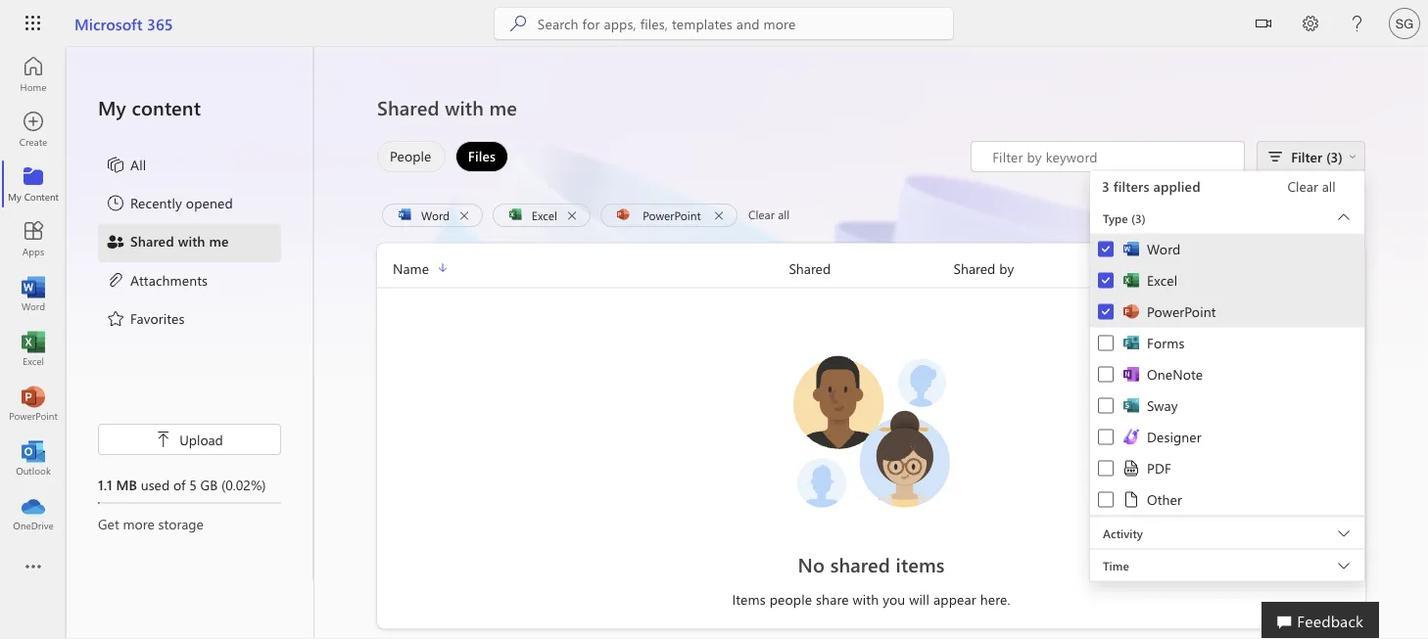Task type: vqa. For each thing, say whether or not it's contained in the screenshot.
ACTIVITY dropdown button
yes



Task type: locate. For each thing, give the bounding box(es) containing it.
clear all
[[1287, 177, 1336, 195], [748, 207, 790, 222]]

 button
[[1240, 0, 1287, 50]]

0 horizontal spatial shared with me
[[130, 232, 229, 250]]

all
[[1322, 177, 1336, 195], [778, 207, 790, 222]]

with inside status
[[853, 591, 879, 609]]

attachments element
[[106, 270, 208, 293]]

navigation
[[0, 47, 67, 541]]

create image
[[24, 119, 43, 139]]

0 vertical spatial clear
[[1287, 177, 1318, 195]]

type (3) button
[[1090, 202, 1364, 234]]

menu containing all
[[98, 147, 281, 339]]

2 vertical spatial with
[[853, 591, 879, 609]]

tab list containing people
[[372, 141, 513, 172]]

0 horizontal spatial me
[[209, 232, 229, 250]]

home image
[[24, 65, 43, 84]]

1 vertical spatial activity
[[1103, 525, 1143, 541]]

time button
[[1090, 550, 1364, 581]]

1 vertical spatial powerpoint
[[1147, 303, 1216, 321]]

people
[[770, 591, 812, 609]]

with inside 'element'
[[178, 232, 205, 250]]

0 horizontal spatial powerpoint
[[643, 207, 701, 223]]

shared with me down the recently opened element
[[130, 232, 229, 250]]

activity down the type (3)
[[1118, 259, 1164, 277]]

row
[[377, 257, 1365, 288]]

type (3)
[[1103, 210, 1146, 226]]

1 vertical spatial (3)
[[1131, 210, 1146, 226]]

powerpoint inside button
[[643, 207, 701, 223]]

3 filters applied
[[1102, 177, 1201, 195]]

1 vertical spatial word
[[1147, 240, 1181, 258]]

no shared items status
[[624, 551, 1118, 578]]

None search field
[[494, 8, 953, 39]]

upload
[[179, 430, 223, 449]]

word image
[[24, 284, 43, 304]]

(3) right type
[[1131, 210, 1146, 226]]

activity inside activity dropdown button
[[1103, 525, 1143, 541]]

shared by
[[954, 259, 1014, 277]]

0 vertical spatial all
[[1322, 177, 1336, 195]]

my content left pane navigation navigation
[[67, 47, 313, 581]]

Search box. Suggestions appear as you type. search field
[[538, 8, 953, 39]]

1 vertical spatial all
[[778, 207, 790, 222]]

(3) inside dropdown button
[[1131, 210, 1146, 226]]

shared
[[377, 95, 439, 120], [130, 232, 174, 250], [789, 259, 831, 277], [954, 259, 995, 277]]

share
[[816, 591, 849, 609]]

excel
[[532, 207, 557, 223], [1147, 271, 1177, 289]]

 upload
[[156, 430, 223, 449]]

type
[[1103, 210, 1128, 226]]

get more storage button
[[98, 514, 281, 534]]

applied
[[1153, 177, 1201, 195]]

5
[[189, 476, 197, 494]]

with down recently opened
[[178, 232, 205, 250]]

pdf checkbox item
[[1090, 452, 1364, 485]]

1 horizontal spatial menu
[[1090, 234, 1364, 517]]

1 vertical spatial with
[[178, 232, 205, 250]]

activity for activity, column 4 of 4 column header on the right of page
[[1118, 259, 1164, 277]]

my content image
[[24, 174, 43, 194]]

me
[[489, 95, 517, 120], [209, 232, 229, 250]]

sg
[[1396, 16, 1414, 31]]

0 horizontal spatial clear all
[[748, 207, 790, 222]]

no
[[798, 551, 825, 577]]

with up files
[[445, 95, 484, 120]]

designer
[[1147, 428, 1202, 446]]

1 vertical spatial me
[[209, 232, 229, 250]]

0 vertical spatial word
[[421, 207, 450, 223]]

1 horizontal spatial excel
[[1147, 271, 1177, 289]]

favorites element
[[106, 309, 185, 332]]

view more apps image
[[24, 558, 43, 578]]

menu containing word
[[1090, 234, 1364, 517]]

all
[[130, 155, 146, 173]]

with
[[445, 95, 484, 120], [178, 232, 205, 250], [853, 591, 879, 609]]

storage
[[158, 515, 204, 533]]

0 vertical spatial (3)
[[1326, 147, 1343, 166]]

1 horizontal spatial (3)
[[1326, 147, 1343, 166]]

word down 3 filters applied
[[1147, 240, 1181, 258]]

microsoft 365 banner
[[0, 0, 1428, 50]]

sway
[[1147, 397, 1178, 415]]

onenote
[[1147, 365, 1203, 383]]

menu
[[98, 147, 281, 339], [1090, 234, 1364, 517]]

excel button
[[493, 204, 590, 227]]

clear all button
[[1264, 171, 1359, 202], [742, 204, 795, 227]]

1 horizontal spatial with
[[445, 95, 484, 120]]

(3) for filter
[[1326, 147, 1343, 166]]

activity
[[1118, 259, 1164, 277], [1103, 525, 1143, 541]]

recently opened element
[[106, 193, 233, 216]]

attachments
[[130, 271, 208, 289]]

my content
[[98, 95, 201, 120]]

activity inside activity, column 4 of 4 column header
[[1118, 259, 1164, 277]]

0 vertical spatial excel
[[532, 207, 557, 223]]

get more storage
[[98, 515, 204, 533]]

excel up "forms"
[[1147, 271, 1177, 289]]

me down the opened
[[209, 232, 229, 250]]

0 vertical spatial me
[[489, 95, 517, 120]]

excel inside checkbox item
[[1147, 271, 1177, 289]]

2 horizontal spatial with
[[853, 591, 879, 609]]

status
[[971, 141, 1245, 172]]

excel up the name button
[[532, 207, 557, 223]]

shared with me up files
[[377, 95, 517, 120]]

word
[[421, 207, 450, 223], [1147, 240, 1181, 258]]

pdf
[[1147, 459, 1171, 477]]

1 vertical spatial shared with me
[[130, 232, 229, 250]]

1 vertical spatial clear all button
[[742, 204, 795, 227]]

you
[[883, 591, 905, 609]]

will
[[909, 591, 930, 609]]

here.
[[980, 591, 1010, 609]]

none search field inside microsoft 365 banner
[[494, 8, 953, 39]]

1 vertical spatial clear
[[748, 207, 775, 222]]

gb
[[200, 476, 218, 494]]

1.1 mb used of 5 gb (0.02%)
[[98, 476, 266, 494]]

1 horizontal spatial powerpoint
[[1147, 303, 1216, 321]]

0 horizontal spatial menu
[[98, 147, 281, 339]]

(3)
[[1326, 147, 1343, 166], [1131, 210, 1146, 226]]

1 horizontal spatial clear all button
[[1264, 171, 1359, 202]]

clear down the filter
[[1287, 177, 1318, 195]]

(3) left 
[[1326, 147, 1343, 166]]

1 vertical spatial clear all
[[748, 207, 790, 222]]

items
[[732, 591, 766, 609]]

powerpoint
[[643, 207, 701, 223], [1147, 303, 1216, 321]]

microsoft
[[74, 13, 143, 34]]

favorites
[[130, 309, 185, 327]]

1 horizontal spatial clear all
[[1287, 177, 1336, 195]]

me up files
[[489, 95, 517, 120]]

0 horizontal spatial with
[[178, 232, 205, 250]]

1 horizontal spatial word
[[1147, 240, 1181, 258]]

0 horizontal spatial word
[[421, 207, 450, 223]]

shared button
[[789, 257, 954, 280]]

onenote checkbox item
[[1090, 359, 1364, 390]]

0 vertical spatial activity
[[1118, 259, 1164, 277]]

1 horizontal spatial shared with me
[[377, 95, 517, 120]]

365
[[147, 13, 173, 34]]

1 horizontal spatial me
[[489, 95, 517, 120]]

word up name
[[421, 207, 450, 223]]

powerpoint inside checkbox item
[[1147, 303, 1216, 321]]

0 vertical spatial powerpoint
[[643, 207, 701, 223]]

tab list
[[372, 141, 513, 172]]

recently
[[130, 194, 182, 212]]

activity up time
[[1103, 525, 1143, 541]]

1 vertical spatial excel
[[1147, 271, 1177, 289]]

clear right powerpoint button
[[748, 207, 775, 222]]

0 horizontal spatial (3)
[[1131, 210, 1146, 226]]

time
[[1103, 558, 1129, 573]]

with left you
[[853, 591, 879, 609]]

(3) for type
[[1131, 210, 1146, 226]]

powerpoint checkbox item
[[1090, 296, 1364, 328]]

0 horizontal spatial excel
[[532, 207, 557, 223]]

items people share with you will appear here. status
[[624, 590, 1118, 610]]

0 vertical spatial shared with me
[[377, 95, 517, 120]]

excel inside button
[[532, 207, 557, 223]]

shared with me
[[377, 95, 517, 120], [130, 232, 229, 250]]

empty state icon image
[[783, 343, 959, 520]]

get
[[98, 515, 119, 533]]

name button
[[377, 257, 789, 280]]

clear
[[1287, 177, 1318, 195], [748, 207, 775, 222]]

activity button
[[1090, 518, 1364, 549]]

forms checkbox item
[[1090, 328, 1364, 359]]

used
[[141, 476, 170, 494]]



Task type: describe. For each thing, give the bounding box(es) containing it.
1 horizontal spatial all
[[1322, 177, 1336, 195]]

sway checkbox item
[[1090, 390, 1364, 422]]

shared with me inside 'element'
[[130, 232, 229, 250]]

items
[[896, 551, 945, 577]]

activity, column 4 of 4 column header
[[1118, 257, 1365, 280]]

content
[[132, 95, 201, 120]]


[[1349, 153, 1357, 161]]

feedback
[[1297, 610, 1363, 631]]

people tab
[[372, 141, 450, 172]]

me inside 'element'
[[209, 232, 229, 250]]

word inside checkbox item
[[1147, 240, 1181, 258]]

by
[[999, 259, 1014, 277]]

0 vertical spatial clear all
[[1287, 177, 1336, 195]]

files
[[468, 147, 496, 165]]

powerpoint button
[[600, 204, 738, 227]]

0 horizontal spatial all
[[778, 207, 790, 222]]


[[156, 432, 172, 448]]

word button
[[382, 204, 483, 227]]

other
[[1147, 491, 1182, 509]]

people
[[390, 147, 431, 165]]

my
[[98, 95, 126, 120]]

3
[[1102, 177, 1110, 195]]

row containing name
[[377, 257, 1365, 288]]

mb
[[116, 476, 137, 494]]

designer checkbox item
[[1090, 422, 1364, 453]]

0 horizontal spatial clear
[[748, 207, 775, 222]]

shared by button
[[954, 257, 1118, 280]]

appear
[[934, 591, 976, 609]]

apps image
[[24, 229, 43, 249]]

shared with me element
[[106, 232, 229, 255]]

word inside button
[[421, 207, 450, 223]]

sg button
[[1381, 0, 1428, 47]]

1 horizontal spatial clear
[[1287, 177, 1318, 195]]

menu inside my content left pane navigation navigation
[[98, 147, 281, 339]]

0 vertical spatial clear all button
[[1264, 171, 1359, 202]]

1.1
[[98, 476, 112, 494]]

shared
[[830, 551, 890, 577]]

shared inside 'element'
[[130, 232, 174, 250]]

filter (3) 
[[1291, 147, 1357, 166]]

feedback button
[[1262, 602, 1379, 640]]

no shared items
[[798, 551, 945, 577]]

word checkbox item
[[1090, 234, 1364, 265]]

0 vertical spatial with
[[445, 95, 484, 120]]

all element
[[106, 155, 146, 178]]

recently opened
[[130, 194, 233, 212]]

Filter by keyword text field
[[990, 147, 1234, 167]]

powerpoint image
[[24, 394, 43, 413]]

filters
[[1114, 177, 1149, 195]]

excel checkbox item
[[1090, 265, 1364, 296]]

other checkbox item
[[1090, 483, 1364, 516]]

activity for activity dropdown button
[[1103, 525, 1143, 541]]

forms
[[1147, 334, 1185, 352]]

more
[[123, 515, 155, 533]]

items people share with you will appear here.
[[732, 591, 1010, 609]]

of
[[173, 476, 185, 494]]

opened
[[186, 194, 233, 212]]

name
[[393, 259, 429, 277]]

microsoft 365
[[74, 13, 173, 34]]

(0.02%)
[[221, 476, 266, 494]]

0 horizontal spatial clear all button
[[742, 204, 795, 227]]

excel image
[[24, 339, 43, 358]]

onedrive image
[[24, 503, 43, 523]]

outlook image
[[24, 449, 43, 468]]


[[1256, 16, 1271, 31]]

filter
[[1291, 147, 1322, 166]]

files tab
[[450, 141, 513, 172]]



